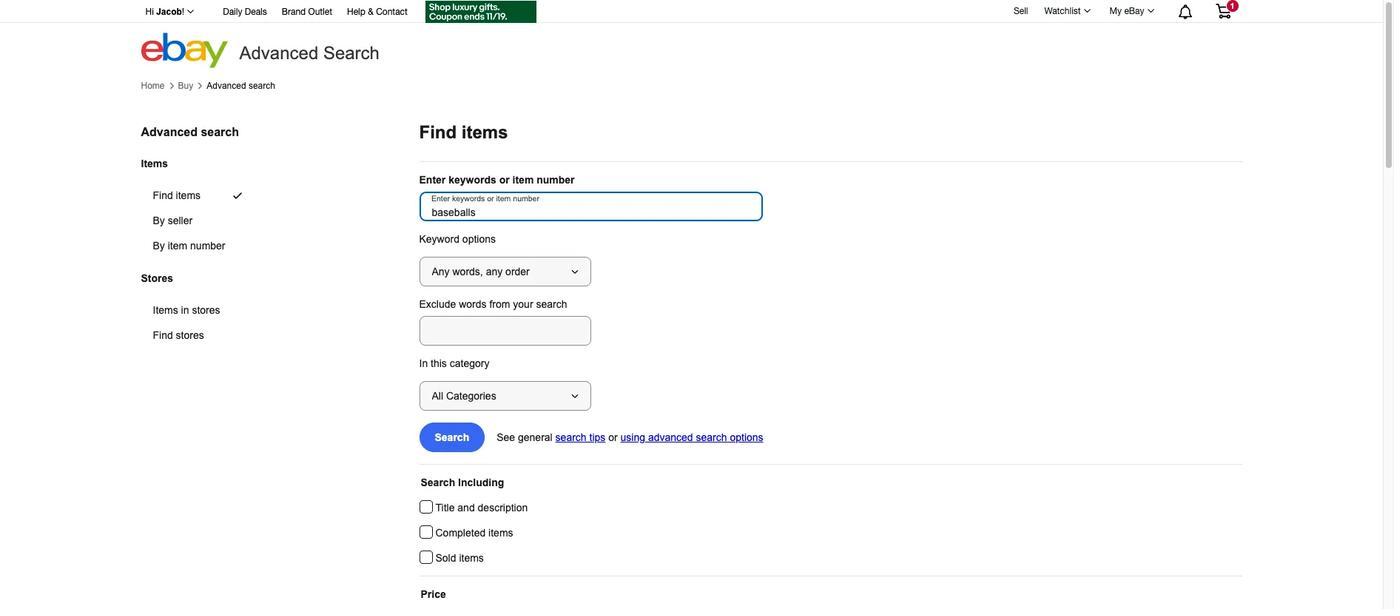 Task type: locate. For each thing, give the bounding box(es) containing it.
stores right the in
[[192, 304, 220, 316]]

by item number link
[[141, 233, 261, 258]]

watchlist link
[[1036, 2, 1097, 20]]

price
[[421, 588, 446, 600]]

home
[[141, 81, 165, 91]]

advanced down buy
[[141, 126, 198, 138]]

by seller link
[[141, 208, 261, 233]]

items in stores link
[[141, 298, 256, 323]]

search for search including
[[421, 477, 455, 488]]

number inside "link"
[[190, 240, 225, 252]]

0 horizontal spatial number
[[190, 240, 225, 252]]

item
[[512, 174, 534, 186], [168, 240, 187, 252]]

search down advanced search
[[249, 81, 275, 91]]

search including
[[421, 477, 504, 488]]

1 vertical spatial stores
[[176, 330, 204, 341]]

home link
[[141, 81, 165, 91]]

account navigation
[[137, 0, 1242, 25]]

advanced search link
[[207, 81, 275, 91]]

find
[[419, 122, 457, 142], [153, 190, 173, 201], [153, 330, 173, 341]]

search
[[249, 81, 275, 91], [201, 126, 239, 138], [536, 298, 567, 310], [555, 431, 587, 443], [696, 431, 727, 443]]

search down help in the top of the page
[[323, 43, 380, 63]]

search
[[323, 43, 380, 63], [435, 431, 469, 443], [421, 477, 455, 488]]

1 vertical spatial item
[[168, 240, 187, 252]]

hi jacob !
[[145, 7, 184, 17]]

search up title
[[421, 477, 455, 488]]

1 vertical spatial find items
[[153, 190, 201, 201]]

options
[[462, 233, 496, 245], [730, 431, 763, 443]]

2 by from the top
[[153, 240, 165, 252]]

1 link
[[1207, 0, 1240, 21]]

1 vertical spatial by
[[153, 240, 165, 252]]

category
[[450, 357, 489, 369]]

from
[[489, 298, 510, 310]]

by left the seller
[[153, 215, 165, 227]]

items for items
[[141, 157, 168, 169]]

keywords
[[449, 174, 496, 186]]

see general search tips or using advanced search options
[[497, 431, 763, 443]]

2 vertical spatial find
[[153, 330, 173, 341]]

0 vertical spatial stores
[[192, 304, 220, 316]]

1 vertical spatial find
[[153, 190, 173, 201]]

items down 'completed items'
[[459, 552, 484, 564]]

find items
[[419, 122, 508, 142], [153, 190, 201, 201]]

1 horizontal spatial item
[[512, 174, 534, 186]]

0 vertical spatial by
[[153, 215, 165, 227]]

1 vertical spatial items
[[153, 304, 178, 316]]

0 vertical spatial items
[[141, 157, 168, 169]]

by
[[153, 215, 165, 227], [153, 240, 165, 252]]

daily
[[223, 7, 242, 17]]

0 vertical spatial find
[[419, 122, 457, 142]]

items down description
[[488, 527, 513, 539]]

find for find items link
[[153, 190, 173, 201]]

search inside button
[[435, 431, 469, 443]]

using
[[621, 431, 645, 443]]

in this category
[[419, 357, 489, 369]]

1 vertical spatial options
[[730, 431, 763, 443]]

number down by seller link
[[190, 240, 225, 252]]

1 vertical spatial advanced
[[207, 81, 246, 91]]

advanced search down buy
[[141, 126, 239, 138]]

or right tips
[[608, 431, 618, 443]]

search left tips
[[555, 431, 587, 443]]

2 vertical spatial search
[[421, 477, 455, 488]]

help & contact link
[[347, 4, 408, 21]]

buy link
[[178, 81, 193, 91]]

search for search button at the bottom
[[435, 431, 469, 443]]

outlet
[[308, 7, 332, 17]]

or
[[499, 174, 510, 186], [608, 431, 618, 443]]

watchlist
[[1045, 6, 1081, 16]]

advanced right buy link at the left top of page
[[207, 81, 246, 91]]

sold
[[435, 552, 456, 564]]

0 horizontal spatial options
[[462, 233, 496, 245]]

sell
[[1014, 6, 1028, 16]]

0 horizontal spatial or
[[499, 174, 510, 186]]

your
[[513, 298, 533, 310]]

items
[[462, 122, 508, 142], [176, 190, 201, 201], [488, 527, 513, 539], [459, 552, 484, 564]]

0 vertical spatial item
[[512, 174, 534, 186]]

0 vertical spatial find items
[[419, 122, 508, 142]]

in
[[181, 304, 189, 316]]

stores
[[192, 304, 220, 316], [176, 330, 204, 341]]

completed
[[435, 527, 486, 539]]

1 by from the top
[[153, 215, 165, 227]]

banner
[[137, 0, 1242, 68]]

find up enter
[[419, 122, 457, 142]]

items
[[141, 157, 168, 169], [153, 304, 178, 316]]

item right keywords
[[512, 174, 534, 186]]

find down items in stores
[[153, 330, 173, 341]]

number up enter keywords or item number 'text box'
[[537, 174, 575, 186]]

keyword
[[419, 233, 460, 245]]

stores down items in stores
[[176, 330, 204, 341]]

brand outlet link
[[282, 4, 332, 21]]

find stores
[[153, 330, 204, 341]]

0 vertical spatial advanced
[[239, 43, 318, 63]]

exclude words from your search
[[419, 298, 567, 310]]

my
[[1110, 6, 1122, 16]]

advanced search right buy link at the left top of page
[[207, 81, 275, 91]]

item down the seller
[[168, 240, 187, 252]]

tips
[[589, 431, 606, 443]]

by down by seller
[[153, 240, 165, 252]]

Enter keywords or item number text field
[[419, 192, 763, 221]]

1 vertical spatial search
[[435, 431, 469, 443]]

help
[[347, 7, 365, 17]]

find items up keywords
[[419, 122, 508, 142]]

buy
[[178, 81, 193, 91]]

Exclude words from your search text field
[[419, 316, 591, 346]]

exclude
[[419, 298, 456, 310]]

sold items
[[435, 552, 484, 564]]

advanced
[[648, 431, 693, 443]]

0 horizontal spatial find items
[[153, 190, 201, 201]]

search up search including at the left of the page
[[435, 431, 469, 443]]

1 horizontal spatial or
[[608, 431, 618, 443]]

advanced search
[[239, 43, 380, 63]]

this
[[431, 357, 447, 369]]

advanced
[[239, 43, 318, 63], [207, 81, 246, 91], [141, 126, 198, 138]]

items left the in
[[153, 304, 178, 316]]

find up by seller
[[153, 190, 173, 201]]

find items up the seller
[[153, 190, 201, 201]]

items up find items link
[[141, 157, 168, 169]]

1 vertical spatial number
[[190, 240, 225, 252]]

seller
[[168, 215, 193, 227]]

1 horizontal spatial find items
[[419, 122, 508, 142]]

number
[[537, 174, 575, 186], [190, 240, 225, 252]]

advanced search
[[207, 81, 275, 91], [141, 126, 239, 138]]

0 vertical spatial number
[[537, 174, 575, 186]]

advanced down brand
[[239, 43, 318, 63]]

0 horizontal spatial item
[[168, 240, 187, 252]]

contact
[[376, 7, 408, 17]]

ebay
[[1124, 6, 1144, 16]]

or right keywords
[[499, 174, 510, 186]]

by inside "link"
[[153, 240, 165, 252]]



Task type: describe. For each thing, give the bounding box(es) containing it.
hi
[[145, 7, 154, 17]]

deals
[[245, 7, 267, 17]]

daily deals
[[223, 7, 267, 17]]

enter keywords or item number
[[419, 174, 575, 186]]

daily deals link
[[223, 4, 267, 21]]

description
[[478, 502, 528, 514]]

using advanced search options link
[[621, 431, 763, 443]]

words
[[459, 298, 487, 310]]

brand outlet
[[282, 7, 332, 17]]

by item number
[[153, 240, 225, 252]]

1 horizontal spatial options
[[730, 431, 763, 443]]

search tips link
[[555, 431, 606, 443]]

items up enter keywords or item number
[[462, 122, 508, 142]]

my ebay
[[1110, 6, 1144, 16]]

keyword options
[[419, 233, 496, 245]]

2 vertical spatial advanced
[[141, 126, 198, 138]]

title
[[435, 502, 455, 514]]

enter
[[419, 174, 446, 186]]

by for by seller
[[153, 215, 165, 227]]

sell link
[[1007, 6, 1035, 16]]

items in stores
[[153, 304, 220, 316]]

jacob
[[156, 7, 182, 17]]

find stores link
[[141, 323, 256, 348]]

0 vertical spatial search
[[323, 43, 380, 63]]

see
[[497, 431, 515, 443]]

title and description
[[435, 502, 528, 514]]

find items inside find items link
[[153, 190, 201, 201]]

help & contact
[[347, 7, 408, 17]]

by for by item number
[[153, 240, 165, 252]]

0 vertical spatial advanced search
[[207, 81, 275, 91]]

0 vertical spatial or
[[499, 174, 510, 186]]

brand
[[282, 7, 306, 17]]

1 horizontal spatial number
[[537, 174, 575, 186]]

my ebay link
[[1102, 2, 1161, 20]]

items up the seller
[[176, 190, 201, 201]]

search down the advanced search link on the left top
[[201, 126, 239, 138]]

search button
[[419, 423, 485, 452]]

completed items
[[435, 527, 513, 539]]

and
[[458, 502, 475, 514]]

1
[[1230, 1, 1235, 10]]

0 vertical spatial options
[[462, 233, 496, 245]]

&
[[368, 7, 374, 17]]

find items link
[[141, 183, 261, 208]]

including
[[458, 477, 504, 488]]

search right your
[[536, 298, 567, 310]]

get the coupon image
[[425, 1, 536, 23]]

by seller
[[153, 215, 193, 227]]

search right advanced
[[696, 431, 727, 443]]

in
[[419, 357, 428, 369]]

banner containing sell
[[137, 0, 1242, 68]]

1 vertical spatial advanced search
[[141, 126, 239, 138]]

stores
[[141, 272, 173, 284]]

1 vertical spatial or
[[608, 431, 618, 443]]

!
[[182, 7, 184, 17]]

items for items in stores
[[153, 304, 178, 316]]

general
[[518, 431, 553, 443]]

item inside "link"
[[168, 240, 187, 252]]

find for find stores link
[[153, 330, 173, 341]]



Task type: vqa. For each thing, say whether or not it's contained in the screenshot.
the bottommost stores
yes



